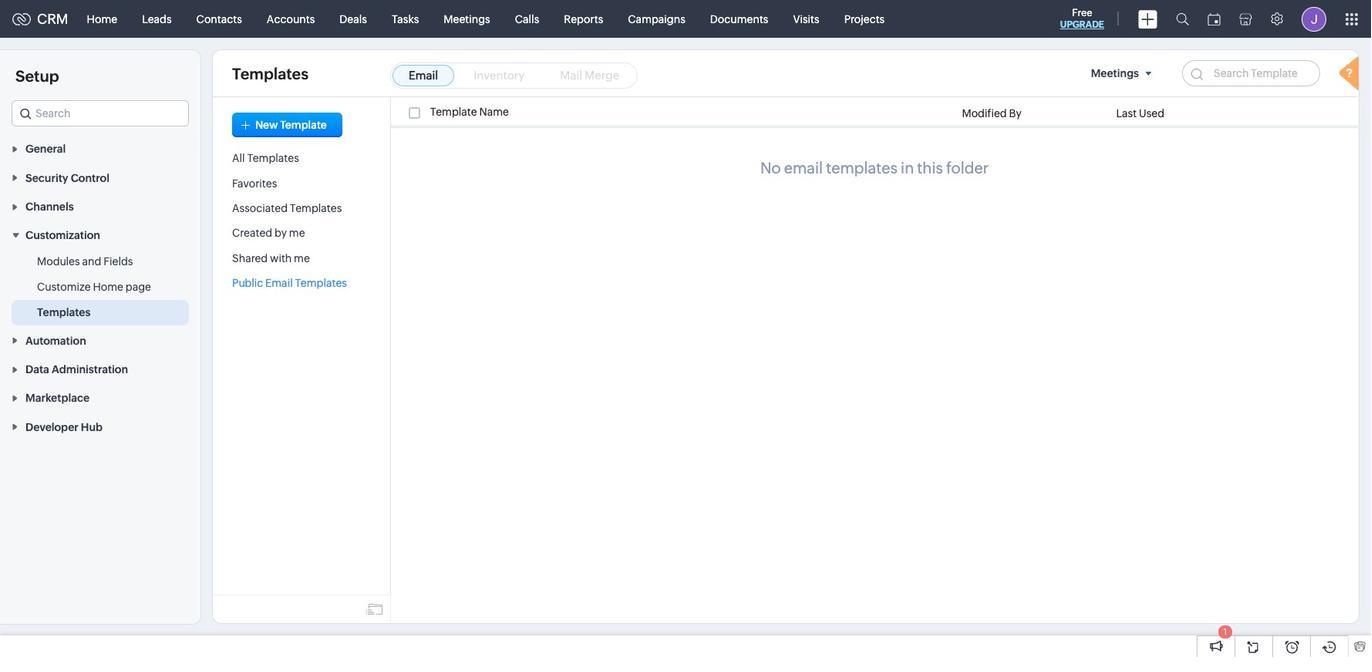 Task type: vqa. For each thing, say whether or not it's contained in the screenshot.
left template
yes



Task type: locate. For each thing, give the bounding box(es) containing it.
shared with me link
[[232, 252, 310, 264]]

me right with at the top left
[[294, 252, 310, 264]]

1 vertical spatial me
[[294, 252, 310, 264]]

templates up favorites
[[247, 152, 299, 165]]

associated templates
[[232, 202, 342, 214]]

associated templates link
[[232, 202, 342, 214]]

email up template name
[[409, 69, 438, 82]]

deals
[[340, 13, 367, 25]]

email
[[409, 69, 438, 82], [265, 277, 293, 289]]

home right crm
[[87, 13, 117, 25]]

None field
[[12, 100, 189, 127]]

meetings left calls link
[[444, 13, 490, 25]]

modified
[[962, 107, 1007, 120]]

0 horizontal spatial template
[[280, 119, 327, 131]]

templates down the shared with me link
[[295, 277, 347, 289]]

projects link
[[832, 0, 897, 37]]

all
[[232, 152, 245, 165]]

template right new
[[280, 119, 327, 131]]

template left name
[[430, 106, 477, 118]]

accounts
[[267, 13, 315, 25]]

meetings for meetings field
[[1091, 67, 1139, 79]]

created
[[232, 227, 272, 239]]

1 vertical spatial email
[[265, 277, 293, 289]]

1 vertical spatial home
[[93, 281, 123, 293]]

free
[[1072, 7, 1093, 19]]

email
[[784, 159, 823, 177]]

and
[[82, 256, 101, 268]]

favorites
[[232, 177, 277, 190]]

favorites link
[[232, 177, 277, 190]]

1 vertical spatial meetings
[[1091, 67, 1139, 79]]

modules and fields link
[[37, 254, 133, 269]]

new template
[[255, 119, 327, 131]]

home
[[87, 13, 117, 25], [93, 281, 123, 293]]

all templates
[[232, 152, 299, 165]]

channels button
[[0, 192, 201, 221]]

0 vertical spatial meetings
[[444, 13, 490, 25]]

1 horizontal spatial email
[[409, 69, 438, 82]]

template
[[430, 106, 477, 118], [280, 119, 327, 131]]

created by me
[[232, 227, 305, 239]]

campaigns
[[628, 13, 686, 25]]

security control
[[25, 172, 109, 184]]

1 horizontal spatial meetings
[[1091, 67, 1139, 79]]

deals link
[[327, 0, 379, 37]]

used
[[1139, 107, 1165, 120]]

1 horizontal spatial template
[[430, 106, 477, 118]]

automation
[[25, 335, 86, 347]]

developer
[[25, 421, 79, 433]]

Search text field
[[12, 101, 188, 126]]

shared
[[232, 252, 268, 264]]

tasks link
[[379, 0, 431, 37]]

email down with at the top left
[[265, 277, 293, 289]]

no email templates in this folder
[[760, 159, 989, 177]]

templates
[[826, 159, 898, 177]]

home link
[[75, 0, 130, 37]]

crm link
[[12, 11, 68, 27]]

me right by
[[289, 227, 305, 239]]

0 horizontal spatial email
[[265, 277, 293, 289]]

marketplace button
[[0, 383, 201, 412]]

folder
[[946, 159, 989, 177]]

templates up new
[[232, 64, 309, 82]]

public email templates
[[232, 277, 347, 289]]

leads
[[142, 13, 172, 25]]

control
[[71, 172, 109, 184]]

associated
[[232, 202, 288, 214]]

0 vertical spatial me
[[289, 227, 305, 239]]

hub
[[81, 421, 103, 433]]

home down the fields
[[93, 281, 123, 293]]

Search Template text field
[[1183, 60, 1321, 86]]

search image
[[1176, 12, 1189, 25]]

templates down 'customize'
[[37, 307, 91, 319]]

documents
[[710, 13, 769, 25]]

0 vertical spatial email
[[409, 69, 438, 82]]

last used
[[1117, 107, 1165, 120]]

customize home page link
[[37, 280, 151, 295]]

with
[[270, 252, 292, 264]]

me for shared with me
[[294, 252, 310, 264]]

this
[[917, 159, 943, 177]]

meetings inside field
[[1091, 67, 1139, 79]]

profile element
[[1293, 0, 1336, 37]]

meetings up last
[[1091, 67, 1139, 79]]

Meetings field
[[1085, 60, 1163, 87]]

0 horizontal spatial meetings
[[444, 13, 490, 25]]

templates link
[[37, 305, 91, 320]]

security
[[25, 172, 68, 184]]

0 vertical spatial template
[[430, 106, 477, 118]]

projects
[[844, 13, 885, 25]]

modules
[[37, 256, 80, 268]]

meetings
[[444, 13, 490, 25], [1091, 67, 1139, 79]]

search element
[[1167, 0, 1199, 38]]

meetings for meetings link
[[444, 13, 490, 25]]

me
[[289, 227, 305, 239], [294, 252, 310, 264]]

1 vertical spatial template
[[280, 119, 327, 131]]

reports
[[564, 13, 603, 25]]

general
[[25, 143, 66, 155]]



Task type: describe. For each thing, give the bounding box(es) containing it.
last
[[1117, 107, 1137, 120]]

marketplace
[[25, 392, 90, 405]]

visits link
[[781, 0, 832, 37]]

0 vertical spatial home
[[87, 13, 117, 25]]

customization region
[[0, 249, 201, 326]]

developer hub
[[25, 421, 103, 433]]

accounts link
[[254, 0, 327, 37]]

email link
[[393, 65, 454, 86]]

public email templates link
[[232, 277, 347, 289]]

new template button
[[232, 113, 342, 137]]

customize home page
[[37, 281, 151, 293]]

data administration button
[[0, 355, 201, 383]]

1
[[1224, 627, 1227, 636]]

calendar image
[[1208, 13, 1221, 25]]

modified by
[[962, 107, 1022, 120]]

name
[[479, 106, 509, 118]]

create menu image
[[1139, 10, 1158, 28]]

public
[[232, 277, 263, 289]]

in
[[901, 159, 914, 177]]

me for created by me
[[289, 227, 305, 239]]

crm
[[37, 11, 68, 27]]

fields
[[103, 256, 133, 268]]

channels
[[25, 201, 74, 213]]

meetings link
[[431, 0, 503, 37]]

profile image
[[1302, 7, 1327, 31]]

no
[[760, 159, 781, 177]]

free upgrade
[[1060, 7, 1105, 30]]

contacts link
[[184, 0, 254, 37]]

create menu element
[[1129, 0, 1167, 37]]

data administration
[[25, 363, 128, 376]]

reports link
[[552, 0, 616, 37]]

modules and fields
[[37, 256, 133, 268]]

security control button
[[0, 163, 201, 192]]

template name
[[430, 106, 509, 118]]

administration
[[52, 363, 128, 376]]

upgrade
[[1060, 19, 1105, 30]]

customize
[[37, 281, 91, 293]]

by
[[275, 227, 287, 239]]

templates inside customization region
[[37, 307, 91, 319]]

created by me link
[[232, 227, 305, 239]]

all templates link
[[232, 152, 299, 165]]

leads link
[[130, 0, 184, 37]]

tasks
[[392, 13, 419, 25]]

customization
[[25, 229, 100, 242]]

templates up created by me link
[[290, 202, 342, 214]]

automation button
[[0, 326, 201, 355]]

home inside customization region
[[93, 281, 123, 293]]

page
[[126, 281, 151, 293]]

by
[[1009, 107, 1022, 120]]

documents link
[[698, 0, 781, 37]]

calls link
[[503, 0, 552, 37]]

campaigns link
[[616, 0, 698, 37]]

developer hub button
[[0, 412, 201, 441]]

visits
[[793, 13, 820, 25]]

data
[[25, 363, 49, 376]]

general button
[[0, 134, 201, 163]]

shared with me
[[232, 252, 310, 264]]

new
[[255, 119, 278, 131]]

calls
[[515, 13, 539, 25]]

template inside button
[[280, 119, 327, 131]]

logo image
[[12, 13, 31, 25]]

contacts
[[196, 13, 242, 25]]

setup
[[15, 67, 59, 85]]

customization button
[[0, 221, 201, 249]]



